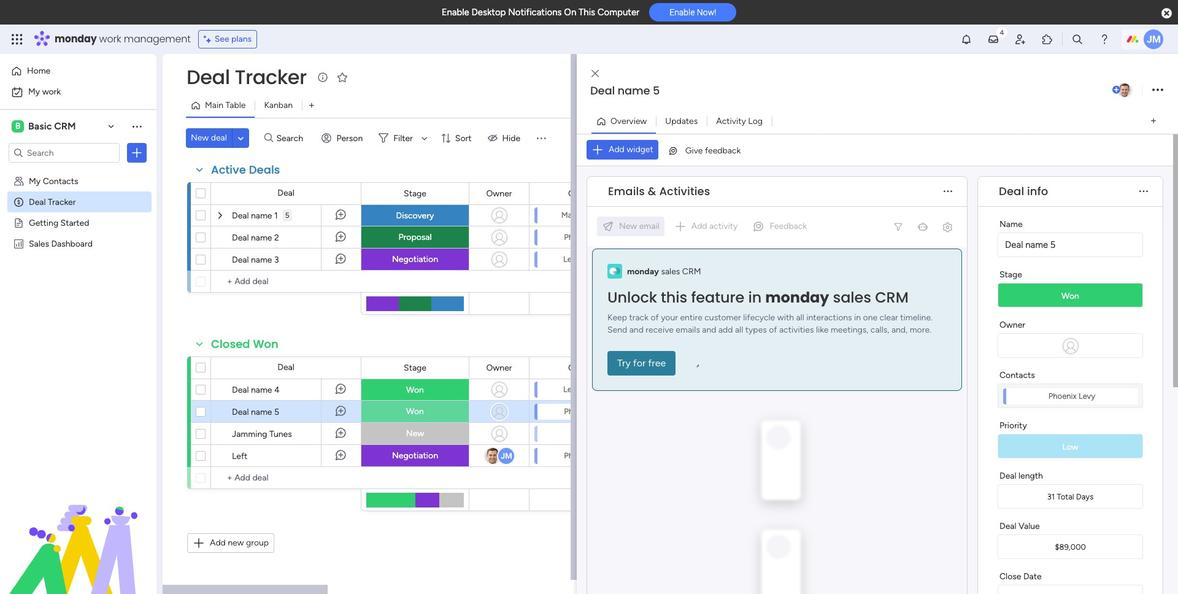Task type: describe. For each thing, give the bounding box(es) containing it.
with
[[777, 312, 794, 323]]

unlock
[[608, 287, 657, 308]]

left
[[232, 451, 248, 462]]

notifications image
[[961, 33, 973, 45]]

activities
[[659, 184, 710, 199]]

name inside field
[[618, 83, 650, 98]]

lottie animation element
[[0, 470, 157, 594]]

emails
[[608, 184, 645, 199]]

1 vertical spatial all
[[735, 325, 743, 335]]

interactions
[[807, 312, 852, 323]]

contacts down search in workspace field at the top of the page
[[43, 176, 78, 186]]

0 vertical spatial add view image
[[309, 101, 314, 110]]

help image
[[1099, 33, 1111, 45]]

my contacts
[[29, 176, 78, 186]]

timeline.
[[901, 312, 933, 323]]

1 vertical spatial owner
[[1000, 320, 1026, 330]]

activity log button
[[707, 111, 772, 131]]

add for add widget
[[609, 144, 625, 155]]

add widget button
[[587, 140, 658, 160]]

levy
[[1079, 392, 1096, 401]]

5 down deal info field
[[1051, 239, 1056, 250]]

dapulse addbtn image
[[1113, 86, 1121, 94]]

monday for monday work management
[[55, 32, 97, 46]]

5 inside field
[[653, 83, 660, 98]]

activities
[[779, 325, 814, 335]]

feature
[[691, 287, 745, 308]]

1 horizontal spatial of
[[769, 325, 777, 335]]

2 vertical spatial stage
[[404, 362, 427, 373]]

sort
[[455, 133, 472, 143]]

active
[[211, 162, 246, 177]]

5 inside button
[[285, 211, 289, 220]]

priority
[[1000, 420, 1027, 431]]

5 down 4
[[274, 407, 279, 417]]

dashboard
[[51, 238, 93, 249]]

getting
[[29, 217, 58, 228]]

main table button
[[186, 96, 255, 115]]

desktop
[[472, 7, 506, 18]]

new deal button
[[186, 128, 232, 148]]

discovery
[[396, 210, 434, 221]]

my for my work
[[28, 87, 40, 97]]

crm inside 'workspace selection' element
[[54, 120, 76, 132]]

2 contacts field from the top
[[565, 361, 607, 375]]

total
[[1057, 492, 1075, 501]]

deal inside deal length 31 total days
[[1000, 471, 1017, 481]]

try for free
[[617, 357, 666, 369]]

receive
[[646, 325, 674, 335]]

search everything image
[[1072, 33, 1084, 45]]

emails & activities
[[608, 184, 710, 199]]

give
[[685, 145, 703, 156]]

like
[[816, 325, 829, 335]]

negotiation for left
[[392, 451, 438, 461]]

one
[[863, 312, 878, 323]]

hide button
[[483, 128, 528, 148]]

owner for 2nd the owner 'field' from the top
[[486, 362, 512, 373]]

jamming tunes
[[232, 429, 292, 439]]

emails
[[676, 325, 700, 335]]

name left 3
[[251, 255, 272, 265]]

list box containing my contacts
[[0, 168, 157, 420]]

close image
[[592, 69, 599, 78]]

updates
[[666, 116, 698, 126]]

2 and from the left
[[702, 325, 717, 335]]

customer
[[705, 312, 741, 323]]

workspace selection element
[[12, 119, 78, 134]]

deal left 4
[[232, 385, 249, 395]]

menu image
[[894, 222, 903, 232]]

this
[[661, 287, 688, 308]]

1
[[274, 211, 278, 221]]

1 and from the left
[[630, 325, 644, 335]]

close date
[[1000, 571, 1042, 582]]

try for free button
[[608, 351, 676, 376]]

loading image
[[689, 357, 702, 370]]

phoenix levy
[[1049, 392, 1096, 401]]

close
[[1000, 571, 1022, 582]]

Emails & Activities field
[[605, 184, 714, 199]]

deal name 2
[[232, 233, 279, 243]]

group
[[246, 538, 269, 548]]

deal info
[[999, 184, 1049, 199]]

1 vertical spatial deal name 5
[[1005, 239, 1056, 250]]

$89,000
[[1055, 542, 1086, 551]]

free
[[648, 357, 666, 369]]

0 vertical spatial of
[[651, 312, 659, 323]]

overview
[[611, 116, 647, 126]]

main table
[[205, 100, 246, 110]]

name left 2
[[251, 233, 272, 243]]

name up jamming tunes
[[251, 407, 272, 417]]

started
[[61, 217, 89, 228]]

+ Add deal text field
[[217, 471, 355, 486]]

add widget
[[609, 144, 654, 155]]

kanban button
[[255, 96, 302, 115]]

0 vertical spatial options image
[[1153, 82, 1164, 99]]

deal inside "deal name 5" field
[[590, 83, 615, 98]]

try
[[617, 357, 631, 369]]

invite members image
[[1015, 33, 1027, 45]]

lottie animation image
[[0, 470, 157, 594]]

deal down "deal name 1"
[[232, 233, 249, 243]]

on
[[564, 7, 577, 18]]

now!
[[697, 8, 717, 17]]

1 vertical spatial stage
[[1000, 269, 1022, 280]]

monday inside unlock this feature in monday sales crm keep track of your entire customer lifecycle with all interactions in one clear timeline. send and receive emails and add all types of activities like meetings, calls, and, more.
[[766, 287, 829, 308]]

crm inside unlock this feature in monday sales crm keep track of your entire customer lifecycle with all interactions in one clear timeline. send and receive emails and add all types of activities like meetings, calls, and, more.
[[875, 287, 909, 308]]

monday work management
[[55, 32, 191, 46]]

jamming
[[232, 429, 267, 439]]

unlock this feature in monday sales crm keep track of your entire customer lifecycle with all interactions in one clear timeline. send and receive emails and add all types of activities like meetings, calls, and, more.
[[608, 287, 933, 335]]

closed won
[[211, 336, 279, 352]]

1 contacts field from the top
[[565, 187, 607, 200]]

activity
[[716, 116, 746, 126]]

&
[[648, 184, 657, 199]]

add new group button
[[187, 533, 274, 553]]

add new group
[[210, 538, 269, 548]]

new for new deal
[[191, 133, 209, 143]]

closed
[[211, 336, 250, 352]]

1 horizontal spatial in
[[854, 312, 861, 323]]

Search field
[[273, 130, 310, 147]]

see plans
[[215, 34, 252, 44]]

Search in workspace field
[[26, 146, 103, 160]]

negotiation for deal name 3
[[392, 254, 438, 265]]

name down info
[[1026, 239, 1048, 250]]

work for monday
[[99, 32, 121, 46]]

Closed Won field
[[208, 336, 282, 352]]

+ Add deal text field
[[217, 274, 355, 289]]

deal up 'deal name 2' at the top left
[[232, 211, 249, 221]]

for
[[633, 357, 646, 369]]

deals
[[249, 162, 280, 177]]

sort button
[[436, 128, 479, 148]]

this
[[579, 7, 595, 18]]

Active Deals field
[[208, 162, 283, 178]]

angle down image
[[238, 133, 244, 143]]

deal up 5 button
[[278, 188, 294, 198]]

log
[[748, 116, 763, 126]]

2 stage field from the top
[[401, 361, 430, 375]]

deal name 1
[[232, 211, 278, 221]]



Task type: vqa. For each thing, say whether or not it's contained in the screenshot.
"dashboard" within the List Box
no



Task type: locate. For each thing, give the bounding box(es) containing it.
add to favorites image
[[336, 71, 349, 83]]

1 horizontal spatial all
[[796, 312, 805, 323]]

0 horizontal spatial deal tracker
[[29, 196, 76, 207]]

activity log
[[716, 116, 763, 126]]

contacts field left emails at the right top
[[565, 187, 607, 200]]

0 horizontal spatial of
[[651, 312, 659, 323]]

deal left info
[[999, 184, 1025, 199]]

lifecycle
[[743, 312, 775, 323]]

work down home
[[42, 87, 61, 97]]

deal down 'deal name 2' at the top left
[[232, 255, 249, 265]]

workspace options image
[[131, 120, 143, 132]]

proposal
[[399, 232, 432, 242]]

types
[[746, 325, 767, 335]]

1 horizontal spatial deal tracker
[[187, 63, 307, 91]]

contacts left emails at the right top
[[568, 188, 604, 199]]

1 horizontal spatial and
[[702, 325, 717, 335]]

0 horizontal spatial monday
[[55, 32, 97, 46]]

filter
[[394, 133, 413, 143]]

send
[[608, 325, 627, 335]]

0 horizontal spatial new
[[191, 133, 209, 143]]

0 vertical spatial stage
[[404, 188, 427, 199]]

1 vertical spatial options image
[[131, 147, 143, 159]]

2 owner field from the top
[[483, 361, 515, 375]]

0 vertical spatial owner field
[[483, 187, 515, 200]]

clear
[[880, 312, 898, 323]]

deal
[[211, 133, 227, 143]]

in up lifecycle
[[748, 287, 762, 308]]

add for add new group
[[210, 538, 226, 548]]

1 vertical spatial monday
[[627, 266, 659, 277]]

0 horizontal spatial all
[[735, 325, 743, 335]]

1 vertical spatial stage field
[[401, 361, 430, 375]]

add
[[719, 325, 733, 335]]

and,
[[892, 325, 908, 335]]

dapulse close image
[[1162, 7, 1172, 20]]

notifications
[[508, 7, 562, 18]]

enable for enable desktop notifications on this computer
[[442, 7, 469, 18]]

my down search in workspace field at the top of the page
[[29, 176, 41, 186]]

0 vertical spatial sales
[[661, 266, 680, 277]]

2 vertical spatial crm
[[875, 287, 909, 308]]

monday up unlock
[[627, 266, 659, 277]]

all
[[796, 312, 805, 323], [735, 325, 743, 335]]

2 horizontal spatial crm
[[875, 287, 909, 308]]

select product image
[[11, 33, 23, 45]]

sales dashboard
[[29, 238, 93, 249]]

of
[[651, 312, 659, 323], [769, 325, 777, 335]]

1 negotiation from the top
[[392, 254, 438, 265]]

meetings,
[[831, 325, 869, 335]]

sales
[[29, 238, 49, 249]]

0 vertical spatial tracker
[[235, 63, 307, 91]]

new
[[228, 538, 244, 548]]

Stage field
[[401, 187, 430, 200], [401, 361, 430, 375]]

1 vertical spatial negotiation
[[392, 451, 438, 461]]

jeremy miller image
[[1144, 29, 1164, 49]]

0 horizontal spatial crm
[[54, 120, 76, 132]]

1 horizontal spatial more dots image
[[1140, 187, 1148, 196]]

contacts
[[43, 176, 78, 186], [568, 188, 604, 199], [568, 362, 604, 373], [1000, 370, 1035, 381]]

1 vertical spatial tracker
[[48, 196, 76, 207]]

all up activities
[[796, 312, 805, 323]]

tracker up kanban
[[235, 63, 307, 91]]

Deal name 5 field
[[587, 83, 1110, 99]]

0 horizontal spatial add
[[210, 538, 226, 548]]

0 vertical spatial contacts field
[[565, 187, 607, 200]]

person
[[337, 133, 363, 143]]

Owner field
[[483, 187, 515, 200], [483, 361, 515, 375]]

monday up with
[[766, 287, 829, 308]]

arrow down image
[[417, 131, 432, 145]]

2 negotiation from the top
[[392, 451, 438, 461]]

-
[[586, 429, 589, 438]]

computer
[[598, 7, 640, 18]]

new
[[191, 133, 209, 143], [406, 428, 424, 439]]

basic
[[28, 120, 52, 132]]

1 vertical spatial contacts field
[[565, 361, 607, 375]]

keep
[[608, 312, 627, 323]]

work
[[99, 32, 121, 46], [42, 87, 61, 97]]

your
[[661, 312, 678, 323]]

new for new
[[406, 428, 424, 439]]

1 stage field from the top
[[401, 187, 430, 200]]

deal tracker down my contacts on the left top of the page
[[29, 196, 76, 207]]

stage
[[404, 188, 427, 199], [1000, 269, 1022, 280], [404, 362, 427, 373]]

deal left value
[[1000, 521, 1017, 532]]

Deal Tracker field
[[184, 63, 310, 91]]

active deals
[[211, 162, 280, 177]]

4 image
[[997, 25, 1008, 39]]

deal name 5 inside "deal name 5" field
[[590, 83, 660, 98]]

options image down workspace options icon at the left top
[[131, 147, 143, 159]]

my inside option
[[28, 87, 40, 97]]

0 horizontal spatial tracker
[[48, 196, 76, 207]]

5 up updates "button"
[[653, 83, 660, 98]]

1 vertical spatial owner field
[[483, 361, 515, 375]]

monday sales crm
[[627, 266, 701, 277]]

name left 1
[[251, 211, 272, 221]]

option
[[0, 170, 157, 172]]

deal name 4
[[232, 385, 280, 395]]

date
[[1024, 571, 1042, 582]]

deal name 5 up 'overview'
[[590, 83, 660, 98]]

deal name 5
[[590, 83, 660, 98], [1005, 239, 1056, 250], [232, 407, 279, 417]]

sales
[[661, 266, 680, 277], [833, 287, 872, 308]]

0 vertical spatial deal name 5
[[590, 83, 660, 98]]

value
[[1019, 521, 1040, 532]]

4
[[274, 385, 280, 395]]

updates button
[[656, 111, 707, 131]]

give feedback
[[685, 145, 741, 156]]

Contacts field
[[565, 187, 607, 200], [565, 361, 607, 375]]

alert
[[689, 357, 702, 370]]

1 horizontal spatial options image
[[1153, 82, 1164, 99]]

and down track
[[630, 325, 644, 335]]

1 vertical spatial in
[[854, 312, 861, 323]]

basic crm
[[28, 120, 76, 132]]

Deal info field
[[996, 184, 1052, 199]]

add inside button
[[210, 538, 226, 548]]

add left "widget"
[[609, 144, 625, 155]]

1 vertical spatial my
[[29, 176, 41, 186]]

of right types
[[769, 325, 777, 335]]

filter button
[[374, 128, 432, 148]]

monday up home link
[[55, 32, 97, 46]]

deal tracker inside list box
[[29, 196, 76, 207]]

1 horizontal spatial tracker
[[235, 63, 307, 91]]

more dots image for emails & activities
[[944, 187, 953, 196]]

0 vertical spatial monday
[[55, 32, 97, 46]]

enable left now!
[[670, 8, 695, 17]]

work inside option
[[42, 87, 61, 97]]

0 vertical spatial crm
[[54, 120, 76, 132]]

1 horizontal spatial add view image
[[1151, 117, 1156, 126]]

1 vertical spatial work
[[42, 87, 61, 97]]

contacts field left try
[[565, 361, 607, 375]]

crm up clear
[[875, 287, 909, 308]]

1 horizontal spatial monday
[[627, 266, 659, 277]]

deal tracker up the table
[[187, 63, 307, 91]]

name left 4
[[251, 385, 272, 395]]

getting started
[[29, 217, 89, 228]]

add inside popup button
[[609, 144, 625, 155]]

1 horizontal spatial deal name 5
[[590, 83, 660, 98]]

add left new
[[210, 538, 226, 548]]

management
[[124, 32, 191, 46]]

1 horizontal spatial add
[[609, 144, 625, 155]]

info
[[1027, 184, 1049, 199]]

name
[[618, 83, 650, 98], [251, 211, 272, 221], [251, 233, 272, 243], [1026, 239, 1048, 250], [251, 255, 272, 265], [251, 385, 272, 395], [251, 407, 272, 417]]

monday for monday sales crm
[[627, 266, 659, 277]]

more dots image
[[944, 187, 953, 196], [1140, 187, 1148, 196]]

0 horizontal spatial in
[[748, 287, 762, 308]]

new deal
[[191, 133, 227, 143]]

enable inside button
[[670, 8, 695, 17]]

my work option
[[7, 82, 149, 102]]

1 vertical spatial crm
[[682, 266, 701, 277]]

contacts up priority
[[1000, 370, 1035, 381]]

more dots image for deal info
[[1140, 187, 1148, 196]]

0 horizontal spatial enable
[[442, 7, 469, 18]]

sales up one
[[833, 287, 872, 308]]

1 vertical spatial sales
[[833, 287, 872, 308]]

overview button
[[592, 111, 656, 131]]

1 vertical spatial add view image
[[1151, 117, 1156, 126]]

0 vertical spatial deal tracker
[[187, 63, 307, 91]]

0 horizontal spatial deal name 5
[[232, 407, 279, 417]]

crm up this
[[682, 266, 701, 277]]

1 horizontal spatial new
[[406, 428, 424, 439]]

1 horizontal spatial crm
[[682, 266, 701, 277]]

1 vertical spatial deal tracker
[[29, 196, 76, 207]]

feedback
[[705, 145, 741, 156]]

0 vertical spatial new
[[191, 133, 209, 143]]

0 vertical spatial negotiation
[[392, 254, 438, 265]]

deal name 5 down the deal name 4
[[232, 407, 279, 417]]

monday
[[55, 32, 97, 46], [627, 266, 659, 277], [766, 287, 829, 308]]

name
[[1000, 219, 1023, 230]]

options image
[[1153, 82, 1164, 99], [131, 147, 143, 159]]

terry turtle image
[[1117, 82, 1133, 98]]

sales up this
[[661, 266, 680, 277]]

and left add
[[702, 325, 717, 335]]

0 vertical spatial in
[[748, 287, 762, 308]]

deal length 31 total days
[[1000, 471, 1094, 501]]

v2 search image
[[264, 131, 273, 145]]

1 more dots image from the left
[[944, 187, 953, 196]]

all right add
[[735, 325, 743, 335]]

update feed image
[[988, 33, 1000, 45]]

deal inside deal info field
[[999, 184, 1025, 199]]

enable desktop notifications on this computer
[[442, 7, 640, 18]]

1 vertical spatial add
[[210, 538, 226, 548]]

deal name 5 down name
[[1005, 239, 1056, 250]]

deal up jamming
[[232, 407, 249, 417]]

deal name 3
[[232, 255, 279, 265]]

5 button
[[283, 204, 292, 226]]

public dashboard image
[[13, 238, 25, 249]]

my for my contacts
[[29, 176, 41, 186]]

sales inside unlock this feature in monday sales crm keep track of your entire customer lifecycle with all interactions in one clear timeline. send and receive emails and add all types of activities like meetings, calls, and, more.
[[833, 287, 872, 308]]

0 horizontal spatial and
[[630, 325, 644, 335]]

my work link
[[7, 82, 149, 102]]

deal up main
[[187, 63, 230, 91]]

2 horizontal spatial deal name 5
[[1005, 239, 1056, 250]]

public board image
[[13, 217, 25, 228]]

enable left desktop
[[442, 7, 469, 18]]

won inside field
[[253, 336, 279, 352]]

0 vertical spatial work
[[99, 32, 121, 46]]

my down home
[[28, 87, 40, 97]]

in left one
[[854, 312, 861, 323]]

list box
[[0, 168, 157, 420]]

tunes
[[269, 429, 292, 439]]

deal value
[[1000, 521, 1040, 532]]

kanban
[[264, 100, 293, 110]]

0 vertical spatial stage field
[[401, 187, 430, 200]]

work up home link
[[99, 32, 121, 46]]

add view image
[[309, 101, 314, 110], [1151, 117, 1156, 126]]

new inside new deal button
[[191, 133, 209, 143]]

give feedback button
[[663, 141, 746, 161]]

work for my
[[42, 87, 61, 97]]

1 horizontal spatial work
[[99, 32, 121, 46]]

1 vertical spatial of
[[769, 325, 777, 335]]

deal inside list box
[[29, 196, 46, 207]]

5 right 1
[[285, 211, 289, 220]]

1 horizontal spatial enable
[[670, 8, 695, 17]]

1 vertical spatial new
[[406, 428, 424, 439]]

1 owner field from the top
[[483, 187, 515, 200]]

2 vertical spatial monday
[[766, 287, 829, 308]]

name up 'overview'
[[618, 83, 650, 98]]

deal
[[187, 63, 230, 91], [590, 83, 615, 98], [999, 184, 1025, 199], [278, 188, 294, 198], [29, 196, 46, 207], [232, 211, 249, 221], [232, 233, 249, 243], [1005, 239, 1023, 250], [232, 255, 249, 265], [278, 362, 294, 373], [232, 385, 249, 395], [232, 407, 249, 417], [1000, 471, 1017, 481], [1000, 521, 1017, 532]]

deal up getting on the left top
[[29, 196, 46, 207]]

0 vertical spatial add
[[609, 144, 625, 155]]

5
[[653, 83, 660, 98], [285, 211, 289, 220], [1051, 239, 1056, 250], [274, 407, 279, 417]]

3
[[274, 255, 279, 265]]

of up receive
[[651, 312, 659, 323]]

0 horizontal spatial sales
[[661, 266, 680, 277]]

deal left length in the bottom of the page
[[1000, 471, 1017, 481]]

workspace image
[[12, 120, 24, 133]]

deal down close icon
[[590, 83, 615, 98]]

options image right terry turtle image
[[1153, 82, 1164, 99]]

contacts left try
[[568, 362, 604, 373]]

enable
[[442, 7, 469, 18], [670, 8, 695, 17]]

monday marketplace image
[[1042, 33, 1054, 45]]

crm
[[54, 120, 76, 132], [682, 266, 701, 277], [875, 287, 909, 308]]

0 vertical spatial owner
[[486, 188, 512, 199]]

show board description image
[[315, 71, 330, 83]]

home link
[[7, 61, 149, 81]]

owner for second the owner 'field' from the bottom
[[486, 188, 512, 199]]

0 horizontal spatial work
[[42, 87, 61, 97]]

deal up 4
[[278, 362, 294, 373]]

b
[[15, 121, 20, 131]]

0 vertical spatial my
[[28, 87, 40, 97]]

2
[[274, 233, 279, 243]]

1 horizontal spatial sales
[[833, 287, 872, 308]]

2 vertical spatial deal name 5
[[232, 407, 279, 417]]

see
[[215, 34, 229, 44]]

plans
[[231, 34, 252, 44]]

tracker up getting started
[[48, 196, 76, 207]]

0 vertical spatial all
[[796, 312, 805, 323]]

2 vertical spatial owner
[[486, 362, 512, 373]]

0 horizontal spatial more dots image
[[944, 187, 953, 196]]

2 more dots image from the left
[[1140, 187, 1148, 196]]

more.
[[910, 325, 932, 335]]

0 horizontal spatial options image
[[131, 147, 143, 159]]

track
[[629, 312, 649, 323]]

enable for enable now!
[[670, 8, 695, 17]]

0 horizontal spatial add view image
[[309, 101, 314, 110]]

main
[[205, 100, 223, 110]]

person button
[[317, 128, 370, 148]]

tracker inside list box
[[48, 196, 76, 207]]

home option
[[7, 61, 149, 81]]

2 horizontal spatial monday
[[766, 287, 829, 308]]

crm right basic
[[54, 120, 76, 132]]

calls,
[[871, 325, 890, 335]]

menu image
[[535, 132, 548, 144]]

deal down name
[[1005, 239, 1023, 250]]



